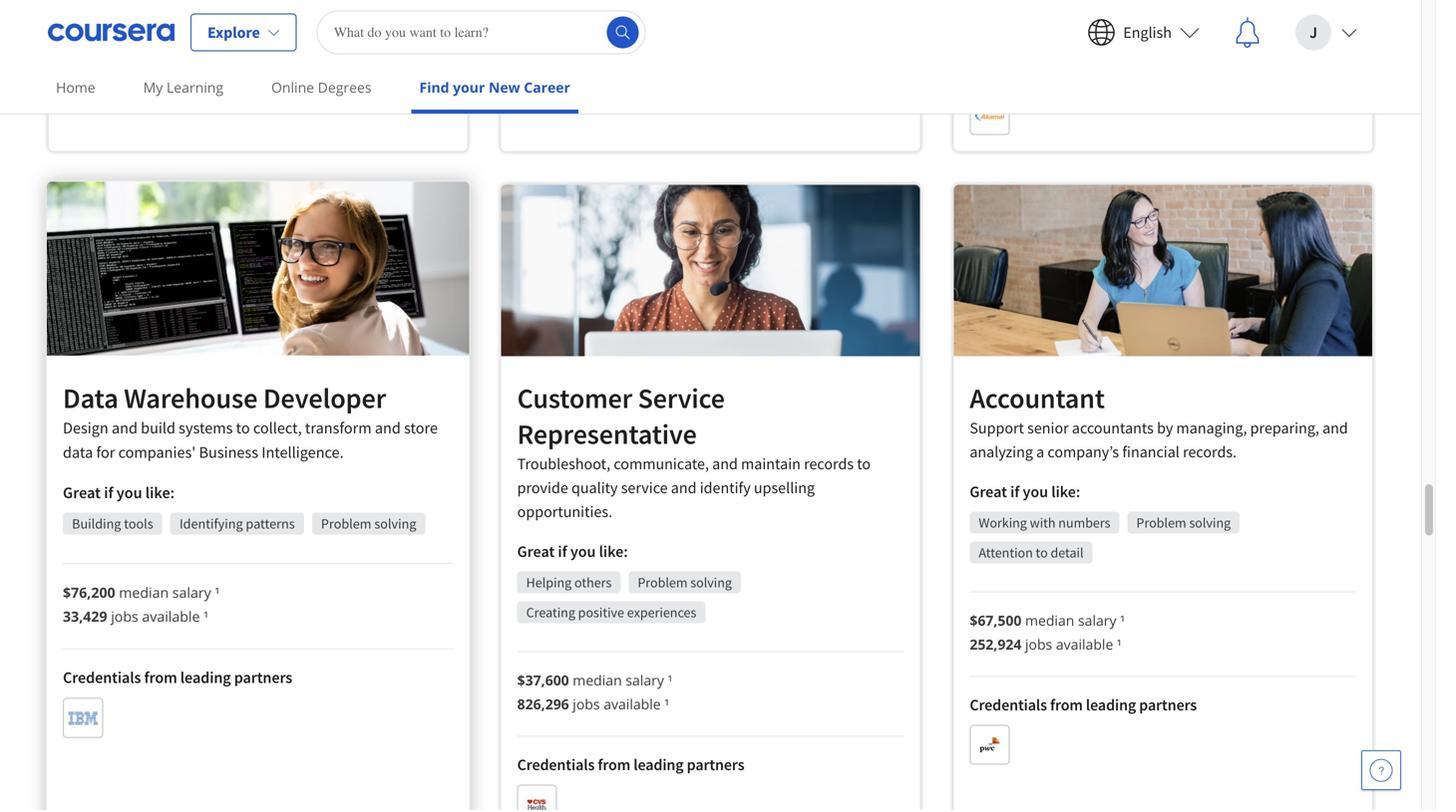 Task type: locate. For each thing, give the bounding box(es) containing it.
2 horizontal spatial great if you like:
[[970, 482, 1080, 502]]

communicate,
[[614, 454, 709, 474]]

from
[[598, 41, 630, 61], [145, 42, 178, 62], [144, 668, 177, 688], [1050, 696, 1083, 716], [598, 756, 630, 776]]

1 vertical spatial salary
[[1078, 611, 1117, 630]]

attention to detail
[[979, 544, 1084, 562]]

0 horizontal spatial great if you like:
[[63, 483, 175, 503]]

like: up others
[[599, 542, 628, 562]]

salary inside $67,500 median salary ¹ 252,924 jobs available ¹
[[1078, 611, 1117, 630]]

company's
[[1048, 442, 1119, 462]]

2 vertical spatial salary
[[626, 671, 664, 690]]

positive
[[578, 604, 624, 622]]

available inside $76,200 median salary ¹ 33,429 jobs available ¹
[[142, 607, 200, 627]]

great for accountant
[[970, 482, 1007, 502]]

1 horizontal spatial median
[[573, 671, 622, 690]]

accountants
[[1072, 418, 1154, 438]]

jobs available ¹
[[1014, 5, 1114, 24]]

you up others
[[570, 542, 596, 562]]

¹
[[1109, 5, 1114, 24], [215, 583, 220, 602], [204, 607, 208, 627], [1120, 611, 1125, 630], [1117, 635, 1122, 654], [668, 671, 673, 690], [665, 695, 669, 714]]

0 horizontal spatial like:
[[145, 483, 175, 503]]

median right $76,200
[[119, 583, 169, 602]]

0 horizontal spatial great
[[63, 483, 101, 503]]

1 vertical spatial median
[[1025, 611, 1075, 630]]

2 horizontal spatial to
[[1036, 544, 1048, 562]]

partners for accountant
[[1139, 696, 1197, 716]]

available
[[1048, 5, 1105, 24], [142, 607, 200, 627], [1056, 635, 1113, 654], [604, 695, 661, 714]]

0 horizontal spatial problem solving
[[321, 515, 416, 533]]

and right preparing,
[[1323, 418, 1348, 438]]

and
[[1323, 418, 1348, 438], [112, 418, 138, 439], [375, 418, 401, 439], [712, 454, 738, 474], [671, 478, 697, 498]]

like: up "tools"
[[145, 483, 175, 503]]

solving
[[1189, 514, 1231, 532], [374, 515, 416, 533], [690, 574, 732, 592]]

available right 33,429
[[142, 607, 200, 627]]

great if you like: for accountant
[[970, 482, 1080, 502]]

if up helping others
[[558, 542, 567, 562]]

0 vertical spatial to
[[236, 418, 250, 439]]

2 horizontal spatial median
[[1025, 611, 1075, 630]]

credentials
[[517, 41, 595, 61], [65, 42, 142, 62], [63, 668, 141, 688], [970, 696, 1047, 716], [517, 756, 595, 776]]

to
[[236, 418, 250, 439], [857, 454, 871, 474], [1036, 544, 1048, 562]]

1 horizontal spatial credentials from leading partners button
[[500, 0, 921, 152]]

to left detail
[[1036, 544, 1048, 562]]

credentials down 252,924
[[970, 696, 1047, 716]]

design
[[63, 418, 108, 439]]

great up helping
[[517, 542, 555, 562]]

help center image
[[1369, 759, 1393, 783]]

for
[[96, 443, 115, 463]]

great if you like: for data warehouse developer
[[63, 483, 175, 503]]

great if you like: up the with
[[970, 482, 1080, 502]]

0 horizontal spatial to
[[236, 418, 250, 439]]

credentials from leading partners
[[517, 41, 745, 61], [65, 42, 292, 62], [63, 668, 292, 688], [970, 696, 1197, 716], [517, 756, 745, 776]]

credentials from leading partners for data warehouse developer
[[63, 668, 292, 688]]

credentials from leading partners for accountant
[[970, 696, 1197, 716]]

helping others
[[526, 574, 612, 592]]

salary down detail
[[1078, 611, 1117, 630]]

33,429
[[63, 607, 107, 627]]

2 horizontal spatial salary
[[1078, 611, 1117, 630]]

1 horizontal spatial like:
[[599, 542, 628, 562]]

available for accountant
[[1056, 635, 1113, 654]]

online degrees link
[[263, 65, 380, 110]]

median inside the $37,600 median salary ¹ 826,296 jobs available ¹
[[573, 671, 622, 690]]

1 horizontal spatial if
[[558, 542, 567, 562]]

credentials from leading partners down $67,500 median salary ¹ 252,924 jobs available ¹
[[970, 696, 1197, 716]]

systems
[[179, 418, 233, 439]]

salary down experiences
[[626, 671, 664, 690]]

credentials down 826,296
[[517, 756, 595, 776]]

median inside $76,200 median salary ¹ 33,429 jobs available ¹
[[119, 583, 169, 602]]

1 horizontal spatial you
[[570, 542, 596, 562]]

0 horizontal spatial median
[[119, 583, 169, 602]]

solving down records.
[[1189, 514, 1231, 532]]

records
[[804, 454, 854, 474]]

available inside the $37,600 median salary ¹ 826,296 jobs available ¹
[[604, 695, 661, 714]]

financial
[[1122, 442, 1180, 462]]

career
[[524, 78, 570, 97]]

1 horizontal spatial solving
[[690, 574, 732, 592]]

tools
[[124, 515, 153, 533]]

to inside customer service representative troubleshoot, communicate, and maintain records to provide quality service and identify upselling opportunities.
[[857, 454, 871, 474]]

jobs
[[1017, 5, 1045, 24], [111, 607, 138, 627], [1025, 635, 1052, 654], [573, 695, 600, 714]]

2 horizontal spatial you
[[1023, 482, 1048, 502]]

0 vertical spatial median
[[119, 583, 169, 602]]

partners
[[687, 41, 745, 61], [234, 42, 292, 62], [234, 668, 292, 688], [1139, 696, 1197, 716], [687, 756, 745, 776]]

2 horizontal spatial problem solving
[[1137, 514, 1231, 532]]

solving down store
[[374, 515, 416, 533]]

opportunities.
[[517, 502, 612, 522]]

online
[[271, 78, 314, 97]]

developer
[[263, 381, 386, 416]]

1 horizontal spatial to
[[857, 454, 871, 474]]

credentials from leading partners down the $37,600 median salary ¹ 826,296 jobs available ¹ on the left
[[517, 756, 745, 776]]

problem solving up experiences
[[638, 574, 732, 592]]

records.
[[1183, 442, 1237, 462]]

managing,
[[1176, 418, 1247, 438]]

if up building tools
[[104, 483, 113, 503]]

patterns
[[246, 515, 295, 533]]

available inside $67,500 median salary ¹ 252,924 jobs available ¹
[[1056, 635, 1113, 654]]

2 horizontal spatial if
[[1010, 482, 1020, 502]]

salary for senior
[[1078, 611, 1117, 630]]

median inside $67,500 median salary ¹ 252,924 jobs available ¹
[[1025, 611, 1075, 630]]

problem solving for customer service representative
[[638, 574, 732, 592]]

if for accountant
[[1010, 482, 1020, 502]]

you up the with
[[1023, 482, 1048, 502]]

great up working
[[970, 482, 1007, 502]]

j button
[[1280, 0, 1373, 64]]

2 horizontal spatial problem
[[1137, 514, 1187, 532]]

you
[[1023, 482, 1048, 502], [117, 483, 142, 503], [570, 542, 596, 562]]

my learning
[[143, 78, 223, 97]]

2 horizontal spatial solving
[[1189, 514, 1231, 532]]

problem solving down records.
[[1137, 514, 1231, 532]]

median for warehouse
[[119, 583, 169, 602]]

problem
[[1137, 514, 1187, 532], [321, 515, 372, 533], [638, 574, 688, 592]]

great if you like: for customer service representative
[[517, 542, 628, 562]]

1 horizontal spatial salary
[[626, 671, 664, 690]]

credentials for customer service representative
[[517, 756, 595, 776]]

data warehouse developer image
[[47, 182, 470, 356]]

store
[[404, 418, 438, 439]]

and down communicate,
[[671, 478, 697, 498]]

1 horizontal spatial problem solving
[[638, 574, 732, 592]]

helping
[[526, 574, 572, 592]]

0 horizontal spatial salary
[[172, 583, 211, 602]]

2 horizontal spatial like:
[[1052, 482, 1080, 502]]

like: for warehouse
[[145, 483, 175, 503]]

jobs inside $67,500 median salary ¹ 252,924 jobs available ¹
[[1025, 635, 1052, 654]]

available left english
[[1048, 5, 1105, 24]]

jobs inside the $37,600 median salary ¹ 826,296 jobs available ¹
[[573, 695, 600, 714]]

like:
[[1052, 482, 1080, 502], [145, 483, 175, 503], [599, 542, 628, 562]]

service
[[621, 478, 668, 498]]

great
[[970, 482, 1007, 502], [63, 483, 101, 503], [517, 542, 555, 562]]

to up business
[[236, 418, 250, 439]]

numbers
[[1059, 514, 1111, 532]]

$37,600 median salary ¹ 826,296 jobs available ¹
[[517, 671, 673, 714]]

problem solving down intelligence.
[[321, 515, 416, 533]]

credentials for data warehouse developer
[[63, 668, 141, 688]]

median right $37,600
[[573, 671, 622, 690]]

identifying
[[179, 515, 243, 533]]

0 horizontal spatial credentials from leading partners button
[[48, 0, 468, 152]]

great if you like: up building tools
[[63, 483, 175, 503]]

available right 252,924
[[1056, 635, 1113, 654]]

credentials from leading partners down $76,200 median salary ¹ 33,429 jobs available ¹ at the bottom of page
[[63, 668, 292, 688]]

median
[[119, 583, 169, 602], [1025, 611, 1075, 630], [573, 671, 622, 690]]

you up "tools"
[[117, 483, 142, 503]]

accountant support senior accountants by managing, preparing, and analyzing a company's financial records.
[[970, 381, 1348, 462]]

1 vertical spatial to
[[857, 454, 871, 474]]

problem solving
[[1137, 514, 1231, 532], [321, 515, 416, 533], [638, 574, 732, 592]]

my
[[143, 78, 163, 97]]

online degrees
[[271, 78, 372, 97]]

salary inside the $37,600 median salary ¹ 826,296 jobs available ¹
[[626, 671, 664, 690]]

service
[[638, 381, 725, 416]]

0 vertical spatial salary
[[172, 583, 211, 602]]

like: up numbers
[[1052, 482, 1080, 502]]

jobs for customer service representative
[[573, 695, 600, 714]]

0 horizontal spatial if
[[104, 483, 113, 503]]

None search field
[[317, 10, 646, 54]]

credentials down 33,429
[[63, 668, 141, 688]]

if up working
[[1010, 482, 1020, 502]]

maintain
[[741, 454, 801, 474]]

and left store
[[375, 418, 401, 439]]

great if you like:
[[970, 482, 1080, 502], [63, 483, 175, 503], [517, 542, 628, 562]]

2 horizontal spatial great
[[970, 482, 1007, 502]]

1 horizontal spatial problem
[[638, 574, 688, 592]]

jobs inside jobs available ¹ button
[[1017, 5, 1045, 24]]

to right "records" on the right bottom of page
[[857, 454, 871, 474]]

problem down financial
[[1137, 514, 1187, 532]]

salary down identifying
[[172, 583, 211, 602]]

0 horizontal spatial you
[[117, 483, 142, 503]]

median right $67,500
[[1025, 611, 1075, 630]]

if
[[1010, 482, 1020, 502], [104, 483, 113, 503], [558, 542, 567, 562]]

problem up experiences
[[638, 574, 688, 592]]

working with numbers
[[979, 514, 1111, 532]]

english
[[1123, 22, 1172, 42]]

business
[[199, 443, 258, 463]]

home
[[56, 78, 95, 97]]

problem right patterns
[[321, 515, 372, 533]]

2 vertical spatial median
[[573, 671, 622, 690]]

available for data warehouse developer
[[142, 607, 200, 627]]

to inside data warehouse developer design and build systems to collect, transform and store data for companies' business intelligence.
[[236, 418, 250, 439]]

1 horizontal spatial great
[[517, 542, 555, 562]]

solving up experiences
[[690, 574, 732, 592]]

degrees
[[318, 78, 372, 97]]

salary for representative
[[626, 671, 664, 690]]

jobs inside $76,200 median salary ¹ 33,429 jobs available ¹
[[111, 607, 138, 627]]

and up for
[[112, 418, 138, 439]]

1 horizontal spatial great if you like:
[[517, 542, 628, 562]]

great if you like: up helping others
[[517, 542, 628, 562]]

data
[[63, 443, 93, 463]]

great up the building
[[63, 483, 101, 503]]

available right 826,296
[[604, 695, 661, 714]]

salary inside $76,200 median salary ¹ 33,429 jobs available ¹
[[172, 583, 211, 602]]

partners for data warehouse developer
[[234, 668, 292, 688]]

salary
[[172, 583, 211, 602], [1078, 611, 1117, 630], [626, 671, 664, 690]]

identify
[[700, 478, 751, 498]]

credentials for accountant
[[970, 696, 1047, 716]]

new
[[489, 78, 520, 97]]



Task type: describe. For each thing, give the bounding box(es) containing it.
transform
[[305, 418, 372, 439]]

find your new career
[[419, 78, 570, 97]]

provide
[[517, 478, 568, 498]]

0 horizontal spatial solving
[[374, 515, 416, 533]]

available inside button
[[1048, 5, 1105, 24]]

median for support
[[1025, 611, 1075, 630]]

if for customer service representative
[[558, 542, 567, 562]]

problem for accountant
[[1137, 514, 1187, 532]]

working
[[979, 514, 1027, 532]]

826,296
[[517, 695, 569, 714]]

collect,
[[253, 418, 302, 439]]

a
[[1036, 442, 1044, 462]]

warehouse
[[124, 381, 258, 416]]

detail
[[1051, 544, 1084, 562]]

representative
[[517, 417, 697, 452]]

you for support
[[1023, 482, 1048, 502]]

jobs for data warehouse developer
[[111, 607, 138, 627]]

and inside accountant support senior accountants by managing, preparing, and analyzing a company's financial records.
[[1323, 418, 1348, 438]]

credentials from leading partners for customer service representative
[[517, 756, 745, 776]]

$67,500 median salary ¹ 252,924 jobs available ¹
[[970, 611, 1125, 654]]

problem for customer service representative
[[638, 574, 688, 592]]

analyzing
[[970, 442, 1033, 462]]

credentials up career on the top of the page
[[517, 41, 595, 61]]

support
[[970, 418, 1024, 438]]

find your new career link
[[411, 65, 578, 114]]

from for accountant
[[1050, 696, 1083, 716]]

english button
[[1072, 0, 1216, 64]]

partners for customer service representative
[[687, 756, 745, 776]]

creating
[[526, 604, 575, 622]]

leading for accountant
[[1086, 696, 1136, 716]]

leading for customer service representative
[[634, 756, 684, 776]]

0 horizontal spatial problem
[[321, 515, 372, 533]]

available for customer service representative
[[604, 695, 661, 714]]

your
[[453, 78, 485, 97]]

explore button
[[191, 13, 297, 51]]

j
[[1310, 22, 1317, 42]]

problem solving for accountant
[[1137, 514, 1231, 532]]

What do you want to learn? text field
[[317, 10, 646, 54]]

$76,200 median salary ¹ 33,429 jobs available ¹
[[63, 583, 220, 627]]

accountant
[[970, 381, 1105, 416]]

252,924
[[970, 635, 1022, 654]]

from for data warehouse developer
[[144, 668, 177, 688]]

intelligence.
[[262, 443, 344, 463]]

credentials from leading partners up my learning link
[[65, 42, 292, 62]]

leading for data warehouse developer
[[180, 668, 231, 688]]

with
[[1030, 514, 1056, 532]]

find
[[419, 78, 449, 97]]

salary for developer
[[172, 583, 211, 602]]

building
[[72, 515, 121, 533]]

my learning link
[[135, 65, 231, 110]]

if for data warehouse developer
[[104, 483, 113, 503]]

quality
[[571, 478, 618, 498]]

like: for support
[[1052, 482, 1080, 502]]

build
[[141, 418, 176, 439]]

$67,500
[[970, 611, 1022, 630]]

building tools
[[72, 515, 153, 533]]

coursera image
[[48, 16, 175, 48]]

jobs for accountant
[[1025, 635, 1052, 654]]

from for customer service representative
[[598, 756, 630, 776]]

1 credentials from leading partners button from the left
[[48, 0, 468, 152]]

others
[[575, 574, 612, 592]]

solving for customer service representative
[[690, 574, 732, 592]]

jobs available ¹ button
[[953, 0, 1373, 152]]

preparing,
[[1250, 418, 1319, 438]]

great for data warehouse developer
[[63, 483, 101, 503]]

solving for accountant
[[1189, 514, 1231, 532]]

attention
[[979, 544, 1033, 562]]

and up identify
[[712, 454, 738, 474]]

data warehouse developer design and build systems to collect, transform and store data for companies' business intelligence.
[[63, 381, 438, 463]]

companies'
[[118, 443, 196, 463]]

like: for service
[[599, 542, 628, 562]]

¹ inside button
[[1109, 5, 1114, 24]]

you for service
[[570, 542, 596, 562]]

upselling
[[754, 478, 815, 498]]

experiences
[[627, 604, 697, 622]]

by
[[1157, 418, 1173, 438]]

2 vertical spatial to
[[1036, 544, 1048, 562]]

troubleshoot,
[[517, 454, 611, 474]]

great for customer service representative
[[517, 542, 555, 562]]

learning
[[167, 78, 223, 97]]

credentials from leading partners up career on the top of the page
[[517, 41, 745, 61]]

$76,200
[[63, 583, 115, 602]]

credentials up the home link
[[65, 42, 142, 62]]

data
[[63, 381, 118, 416]]

2 credentials from leading partners button from the left
[[500, 0, 921, 152]]

explore
[[207, 22, 260, 42]]

creating positive experiences
[[526, 604, 697, 622]]

median for service
[[573, 671, 622, 690]]

customer
[[517, 381, 632, 416]]

you for warehouse
[[117, 483, 142, 503]]

home link
[[48, 65, 103, 110]]

customer service representative troubleshoot, communicate, and maintain records to provide quality service and identify upselling opportunities.
[[517, 381, 871, 522]]

$37,600
[[517, 671, 569, 690]]

identifying patterns
[[179, 515, 295, 533]]

senior
[[1027, 418, 1069, 438]]



Task type: vqa. For each thing, say whether or not it's contained in the screenshot.
salary to the middle
yes



